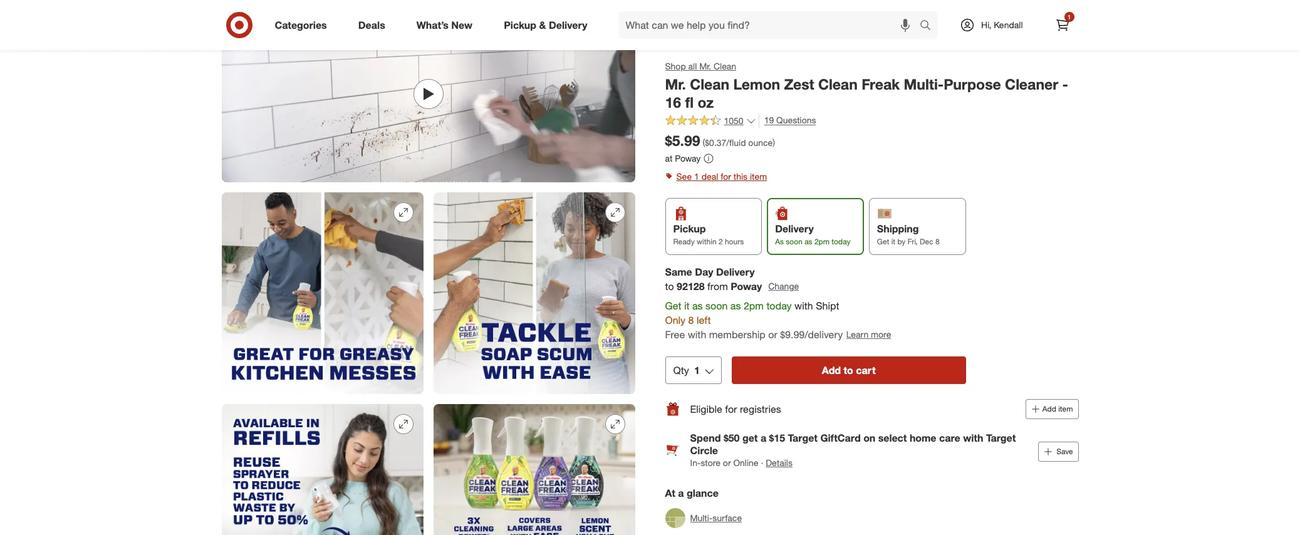 Task type: describe. For each thing, give the bounding box(es) containing it.
1 link
[[1049, 11, 1077, 39]]

spend $50 get a $15 target giftcard on select home care with target circle in-store or online ∙ details
[[691, 432, 1017, 468]]

19 questions link
[[759, 114, 817, 128]]

hours
[[725, 237, 744, 246]]

eligible
[[691, 403, 723, 415]]

mr. clean lemon zest clean freak multi-purpose cleaner - 16 fl oz, 5 of 15 image
[[222, 405, 424, 535]]

$5.99
[[666, 132, 701, 149]]

at a glance
[[666, 487, 719, 500]]

by
[[898, 237, 906, 246]]

hi, kendall
[[982, 19, 1024, 30]]

hi,
[[982, 19, 992, 30]]

delivery for same day delivery
[[717, 266, 755, 278]]

add to cart button
[[732, 357, 966, 384]]

qty 1
[[674, 364, 700, 377]]

kendall
[[995, 19, 1024, 30]]

search
[[915, 20, 945, 32]]

change button
[[768, 279, 800, 294]]

qty
[[674, 364, 690, 377]]

delivery for pickup & delivery
[[549, 19, 588, 31]]

at
[[666, 487, 676, 500]]

left
[[697, 314, 711, 326]]

or inside spend $50 get a $15 target giftcard on select home care with target circle in-store or online ∙ details
[[723, 458, 731, 468]]

what's new link
[[406, 11, 488, 39]]

see
[[677, 171, 692, 182]]

/fluid
[[727, 137, 746, 148]]

a inside spend $50 get a $15 target giftcard on select home care with target circle in-store or online ∙ details
[[761, 432, 767, 445]]

lemon
[[734, 75, 781, 93]]

deal
[[702, 171, 719, 182]]

pickup & delivery
[[504, 19, 588, 31]]

cleaner
[[1006, 75, 1059, 93]]

same
[[666, 266, 693, 278]]

delivery as soon as 2pm today
[[776, 222, 851, 246]]

0 horizontal spatial a
[[679, 487, 684, 500]]

from
[[708, 280, 728, 293]]

16
[[666, 93, 682, 111]]

poway for at poway
[[675, 153, 701, 164]]

more
[[872, 329, 892, 340]]

clean right all on the top of the page
[[714, 61, 737, 71]]

ounce
[[749, 137, 773, 148]]

all
[[689, 61, 697, 71]]

categories
[[275, 19, 327, 31]]

$5.99 ( $0.37 /fluid ounce )
[[666, 132, 776, 149]]

(
[[703, 137, 705, 148]]

glance
[[687, 487, 719, 500]]

∙
[[761, 458, 764, 468]]

add for add to cart
[[822, 364, 841, 377]]

oz
[[698, 93, 714, 111]]

multi-surface
[[691, 513, 742, 524]]

this
[[734, 171, 748, 182]]

details
[[766, 458, 793, 468]]

add item button
[[1026, 399, 1079, 420]]

1 horizontal spatial as
[[731, 299, 741, 312]]

fl
[[686, 93, 694, 111]]

multi- inside button
[[691, 513, 713, 524]]

or inside get it as soon as 2pm today with shipt only 8 left free with membership or $9.99/delivery learn more
[[769, 328, 778, 341]]

see 1 deal for this item
[[677, 171, 767, 182]]

shipt
[[816, 299, 840, 312]]

see 1 deal for this item link
[[666, 168, 1079, 185]]

at poway
[[666, 153, 701, 164]]

2 target from the left
[[987, 432, 1017, 445]]

0 horizontal spatial item
[[750, 171, 767, 182]]

questions
[[777, 115, 817, 126]]

1 inside "link"
[[1068, 13, 1072, 21]]

save
[[1057, 447, 1074, 456]]

item inside button
[[1059, 404, 1074, 414]]

deals
[[358, 19, 385, 31]]

8 inside get it as soon as 2pm today with shipt only 8 left free with membership or $9.99/delivery learn more
[[689, 314, 694, 326]]

2pm inside get it as soon as 2pm today with shipt only 8 left free with membership or $9.99/delivery learn more
[[744, 299, 764, 312]]

1 for see 1 deal for this item
[[695, 171, 700, 182]]

today inside the delivery as soon as 2pm today
[[832, 237, 851, 246]]

cart
[[857, 364, 876, 377]]

search button
[[915, 11, 945, 41]]

as inside the delivery as soon as 2pm today
[[805, 237, 813, 246]]

1 vertical spatial mr.
[[666, 75, 686, 93]]

dec
[[920, 237, 934, 246]]

get inside shipping get it by fri, dec 8
[[878, 237, 890, 246]]

shipping get it by fri, dec 8
[[878, 222, 940, 246]]

purpose
[[944, 75, 1002, 93]]

care
[[940, 432, 961, 445]]

learn
[[847, 329, 869, 340]]

in-
[[691, 458, 701, 468]]

shop
[[666, 61, 686, 71]]

19
[[765, 115, 774, 126]]

poway for from poway
[[731, 280, 763, 293]]

pickup ready within 2 hours
[[674, 222, 744, 246]]

online
[[734, 458, 759, 468]]

to 92128
[[666, 280, 705, 293]]

add to cart
[[822, 364, 876, 377]]

1050
[[724, 115, 744, 126]]

what's new
[[417, 19, 473, 31]]

categories link
[[264, 11, 343, 39]]

soon inside get it as soon as 2pm today with shipt only 8 left free with membership or $9.99/delivery learn more
[[706, 299, 728, 312]]

soon inside the delivery as soon as 2pm today
[[786, 237, 803, 246]]

circle
[[691, 445, 718, 457]]

pickup for &
[[504, 19, 537, 31]]

mr. clean lemon zest clean freak multi-purpose cleaner - 16 fl oz, 6 of 15 image
[[434, 405, 635, 535]]



Task type: vqa. For each thing, say whether or not it's contained in the screenshot.
leftmost as
yes



Task type: locate. For each thing, give the bounding box(es) containing it.
0 horizontal spatial target
[[788, 432, 818, 445]]

save button
[[1039, 442, 1079, 462]]

clean right zest
[[819, 75, 858, 93]]

1050 link
[[666, 114, 757, 129]]

surface
[[713, 513, 742, 524]]

a right "get"
[[761, 432, 767, 445]]

as
[[776, 237, 784, 246]]

with left "shipt"
[[795, 299, 814, 312]]

as
[[805, 237, 813, 246], [693, 299, 703, 312], [731, 299, 741, 312]]

0 vertical spatial pickup
[[504, 19, 537, 31]]

1 vertical spatial with
[[688, 328, 707, 341]]

0 vertical spatial get
[[878, 237, 890, 246]]

1 horizontal spatial item
[[1059, 404, 1074, 414]]

2pm inside the delivery as soon as 2pm today
[[815, 237, 830, 246]]

add left cart
[[822, 364, 841, 377]]

0 vertical spatial it
[[892, 237, 896, 246]]

a right the at on the bottom of the page
[[679, 487, 684, 500]]

1 vertical spatial soon
[[706, 299, 728, 312]]

pickup inside pickup ready within 2 hours
[[674, 222, 706, 235]]

$15
[[770, 432, 786, 445]]

delivery
[[549, 19, 588, 31], [776, 222, 814, 235], [717, 266, 755, 278]]

delivery up from poway
[[717, 266, 755, 278]]

1 horizontal spatial add
[[1043, 404, 1057, 414]]

delivery right &
[[549, 19, 588, 31]]

for right the eligible
[[726, 403, 738, 415]]

0 vertical spatial 8
[[936, 237, 940, 246]]

to left cart
[[844, 364, 854, 377]]

)
[[773, 137, 776, 148]]

1 for qty 1
[[695, 364, 700, 377]]

1 horizontal spatial with
[[795, 299, 814, 312]]

poway up see
[[675, 153, 701, 164]]

2 vertical spatial with
[[964, 432, 984, 445]]

0 horizontal spatial get
[[666, 299, 682, 312]]

soon up left
[[706, 299, 728, 312]]

freak
[[862, 75, 900, 93]]

2pm down from poway
[[744, 299, 764, 312]]

1 right see
[[695, 171, 700, 182]]

0 horizontal spatial soon
[[706, 299, 728, 312]]

1 vertical spatial to
[[844, 364, 854, 377]]

0 vertical spatial item
[[750, 171, 767, 182]]

0 vertical spatial today
[[832, 237, 851, 246]]

multi- down glance
[[691, 513, 713, 524]]

clean up the oz
[[690, 75, 730, 93]]

add for add item
[[1043, 404, 1057, 414]]

0 horizontal spatial mr.
[[666, 75, 686, 93]]

0 vertical spatial 2pm
[[815, 237, 830, 246]]

for left this
[[721, 171, 732, 182]]

target right care
[[987, 432, 1017, 445]]

$9.99/delivery
[[781, 328, 843, 341]]

8 left left
[[689, 314, 694, 326]]

it left the by
[[892, 237, 896, 246]]

0 vertical spatial a
[[761, 432, 767, 445]]

mr. clean lemon zest clean freak multi-purpose cleaner - 16 fl oz, 2 of 15, play video image
[[222, 5, 635, 183]]

add up save "button"
[[1043, 404, 1057, 414]]

0 vertical spatial mr.
[[700, 61, 712, 71]]

today left the by
[[832, 237, 851, 246]]

1 horizontal spatial it
[[892, 237, 896, 246]]

today
[[832, 237, 851, 246], [767, 299, 792, 312]]

or right membership
[[769, 328, 778, 341]]

1 vertical spatial pickup
[[674, 222, 706, 235]]

2 vertical spatial 1
[[695, 364, 700, 377]]

today down change button
[[767, 299, 792, 312]]

it
[[892, 237, 896, 246], [685, 299, 690, 312]]

0 horizontal spatial it
[[685, 299, 690, 312]]

2 vertical spatial delivery
[[717, 266, 755, 278]]

0 horizontal spatial poway
[[675, 153, 701, 164]]

change
[[769, 281, 799, 292]]

store
[[701, 458, 721, 468]]

1 horizontal spatial to
[[844, 364, 854, 377]]

poway right from
[[731, 280, 763, 293]]

item
[[750, 171, 767, 182], [1059, 404, 1074, 414]]

0 horizontal spatial 2pm
[[744, 299, 764, 312]]

1 horizontal spatial 2pm
[[815, 237, 830, 246]]

details button
[[766, 457, 793, 470]]

1 right qty
[[695, 364, 700, 377]]

1 horizontal spatial multi-
[[904, 75, 944, 93]]

delivery up as on the right of page
[[776, 222, 814, 235]]

2 horizontal spatial with
[[964, 432, 984, 445]]

mr. right all on the top of the page
[[700, 61, 712, 71]]

what's
[[417, 19, 449, 31]]

1 vertical spatial for
[[726, 403, 738, 415]]

1 vertical spatial delivery
[[776, 222, 814, 235]]

free
[[666, 328, 685, 341]]

1 horizontal spatial poway
[[731, 280, 763, 293]]

pickup
[[504, 19, 537, 31], [674, 222, 706, 235]]

1 vertical spatial it
[[685, 299, 690, 312]]

with right care
[[964, 432, 984, 445]]

on
[[864, 432, 876, 445]]

get
[[878, 237, 890, 246], [666, 299, 682, 312]]

1 horizontal spatial a
[[761, 432, 767, 445]]

1 horizontal spatial today
[[832, 237, 851, 246]]

or right store on the right bottom of the page
[[723, 458, 731, 468]]

0 vertical spatial with
[[795, 299, 814, 312]]

within
[[697, 237, 717, 246]]

as up left
[[693, 299, 703, 312]]

1 horizontal spatial delivery
[[717, 266, 755, 278]]

1 horizontal spatial mr.
[[700, 61, 712, 71]]

2 horizontal spatial delivery
[[776, 222, 814, 235]]

multi-
[[904, 75, 944, 93], [691, 513, 713, 524]]

1 vertical spatial 2pm
[[744, 299, 764, 312]]

target
[[788, 432, 818, 445], [987, 432, 1017, 445]]

for
[[721, 171, 732, 182], [726, 403, 738, 415]]

giftcard
[[821, 432, 861, 445]]

eligible for registries
[[691, 403, 782, 415]]

2 horizontal spatial as
[[805, 237, 813, 246]]

only
[[666, 314, 686, 326]]

item right this
[[750, 171, 767, 182]]

multi-surface button
[[666, 505, 742, 532]]

add item
[[1043, 404, 1074, 414]]

2pm
[[815, 237, 830, 246], [744, 299, 764, 312]]

mr. clean lemon zest clean freak multi-purpose cleaner - 16 fl oz, 3 of 15 image
[[222, 193, 424, 395]]

0 vertical spatial soon
[[786, 237, 803, 246]]

learn more button
[[846, 327, 892, 342]]

1 vertical spatial poway
[[731, 280, 763, 293]]

today inside get it as soon as 2pm today with shipt only 8 left free with membership or $9.99/delivery learn more
[[767, 299, 792, 312]]

clean
[[714, 61, 737, 71], [690, 75, 730, 93], [819, 75, 858, 93]]

mr. clean lemon zest clean freak multi-purpose cleaner - 16 fl oz, 4 of 15 image
[[434, 193, 635, 395]]

0 vertical spatial delivery
[[549, 19, 588, 31]]

pickup for ready
[[674, 222, 706, 235]]

1 horizontal spatial target
[[987, 432, 1017, 445]]

select
[[879, 432, 907, 445]]

at
[[666, 153, 673, 164]]

delivery inside the delivery as soon as 2pm today
[[776, 222, 814, 235]]

from poway
[[708, 280, 763, 293]]

$50
[[724, 432, 740, 445]]

it up only
[[685, 299, 690, 312]]

&
[[539, 19, 546, 31]]

registries
[[740, 403, 782, 415]]

add inside button
[[1043, 404, 1057, 414]]

spend
[[691, 432, 721, 445]]

1 vertical spatial item
[[1059, 404, 1074, 414]]

0 horizontal spatial with
[[688, 328, 707, 341]]

pickup up ready
[[674, 222, 706, 235]]

1 horizontal spatial pickup
[[674, 222, 706, 235]]

-
[[1063, 75, 1069, 93]]

1 vertical spatial 1
[[695, 171, 700, 182]]

with inside spend $50 get a $15 target giftcard on select home care with target circle in-store or online ∙ details
[[964, 432, 984, 445]]

to inside button
[[844, 364, 854, 377]]

membership
[[710, 328, 766, 341]]

1 vertical spatial 8
[[689, 314, 694, 326]]

get
[[743, 432, 758, 445]]

1 horizontal spatial soon
[[786, 237, 803, 246]]

zest
[[785, 75, 815, 93]]

get up only
[[666, 299, 682, 312]]

mr. down the shop
[[666, 75, 686, 93]]

get left the by
[[878, 237, 890, 246]]

1 vertical spatial multi-
[[691, 513, 713, 524]]

8
[[936, 237, 940, 246], [689, 314, 694, 326]]

1 vertical spatial a
[[679, 487, 684, 500]]

8 right dec
[[936, 237, 940, 246]]

add inside button
[[822, 364, 841, 377]]

0 horizontal spatial pickup
[[504, 19, 537, 31]]

8 inside shipping get it by fri, dec 8
[[936, 237, 940, 246]]

shipping
[[878, 222, 919, 235]]

ready
[[674, 237, 695, 246]]

multi- right freak
[[904, 75, 944, 93]]

fri,
[[908, 237, 918, 246]]

0 horizontal spatial delivery
[[549, 19, 588, 31]]

1 target from the left
[[788, 432, 818, 445]]

0 vertical spatial to
[[666, 280, 674, 293]]

pickup & delivery link
[[494, 11, 603, 39]]

0 horizontal spatial or
[[723, 458, 731, 468]]

2
[[719, 237, 723, 246]]

as right as on the right of page
[[805, 237, 813, 246]]

get inside get it as soon as 2pm today with shipt only 8 left free with membership or $9.99/delivery learn more
[[666, 299, 682, 312]]

1 vertical spatial add
[[1043, 404, 1057, 414]]

92128
[[677, 280, 705, 293]]

0 horizontal spatial multi-
[[691, 513, 713, 524]]

What can we help you find? suggestions appear below search field
[[619, 11, 924, 39]]

multi- inside 'shop all mr. clean mr. clean lemon zest clean freak multi-purpose cleaner - 16 fl oz'
[[904, 75, 944, 93]]

it inside get it as soon as 2pm today with shipt only 8 left free with membership or $9.99/delivery learn more
[[685, 299, 690, 312]]

add
[[822, 364, 841, 377], [1043, 404, 1057, 414]]

1 horizontal spatial get
[[878, 237, 890, 246]]

pickup left &
[[504, 19, 537, 31]]

0 vertical spatial add
[[822, 364, 841, 377]]

item up save
[[1059, 404, 1074, 414]]

0 vertical spatial multi-
[[904, 75, 944, 93]]

get it as soon as 2pm today with shipt only 8 left free with membership or $9.99/delivery learn more
[[666, 299, 892, 341]]

0 horizontal spatial add
[[822, 364, 841, 377]]

0 vertical spatial for
[[721, 171, 732, 182]]

with
[[795, 299, 814, 312], [688, 328, 707, 341], [964, 432, 984, 445]]

2pm right as on the right of page
[[815, 237, 830, 246]]

0 horizontal spatial today
[[767, 299, 792, 312]]

as down from poway
[[731, 299, 741, 312]]

19 questions
[[765, 115, 817, 126]]

a
[[761, 432, 767, 445], [679, 487, 684, 500]]

0 horizontal spatial to
[[666, 280, 674, 293]]

1 vertical spatial get
[[666, 299, 682, 312]]

1 horizontal spatial or
[[769, 328, 778, 341]]

1 vertical spatial or
[[723, 458, 731, 468]]

new
[[452, 19, 473, 31]]

to down same
[[666, 280, 674, 293]]

0 horizontal spatial 8
[[689, 314, 694, 326]]

1 horizontal spatial 8
[[936, 237, 940, 246]]

1 right kendall
[[1068, 13, 1072, 21]]

0 vertical spatial poway
[[675, 153, 701, 164]]

0 vertical spatial or
[[769, 328, 778, 341]]

1 vertical spatial today
[[767, 299, 792, 312]]

it inside shipping get it by fri, dec 8
[[892, 237, 896, 246]]

0 horizontal spatial as
[[693, 299, 703, 312]]

with down left
[[688, 328, 707, 341]]

target right $15
[[788, 432, 818, 445]]

soon right as on the right of page
[[786, 237, 803, 246]]

0 vertical spatial 1
[[1068, 13, 1072, 21]]

shop all mr. clean mr. clean lemon zest clean freak multi-purpose cleaner - 16 fl oz
[[666, 61, 1069, 111]]



